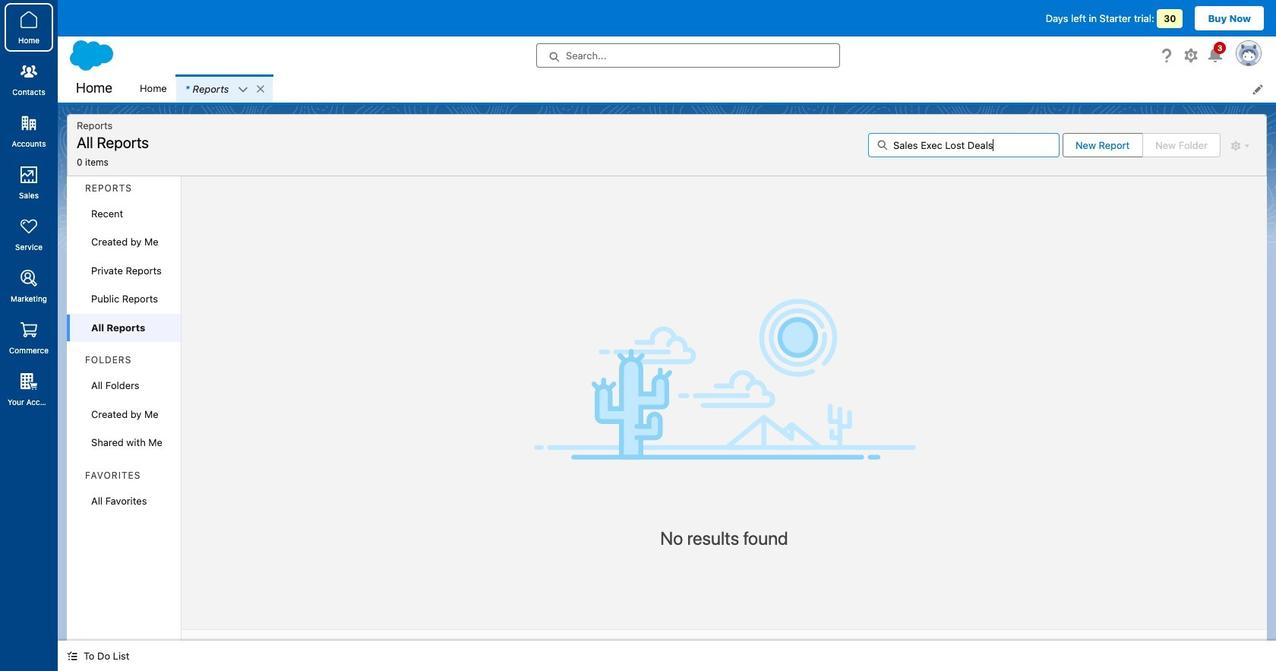 Task type: locate. For each thing, give the bounding box(es) containing it.
text default image
[[256, 83, 266, 94], [238, 84, 249, 95], [67, 651, 78, 661]]

list item
[[176, 74, 273, 103]]

1 horizontal spatial text default image
[[238, 84, 249, 95]]

list
[[131, 74, 1277, 103]]



Task type: vqa. For each thing, say whether or not it's contained in the screenshot.
leftmost text default image
yes



Task type: describe. For each thing, give the bounding box(es) containing it.
2 horizontal spatial text default image
[[256, 83, 266, 94]]

Search all reports... text field
[[869, 133, 1060, 157]]

0 horizontal spatial text default image
[[67, 651, 78, 661]]



